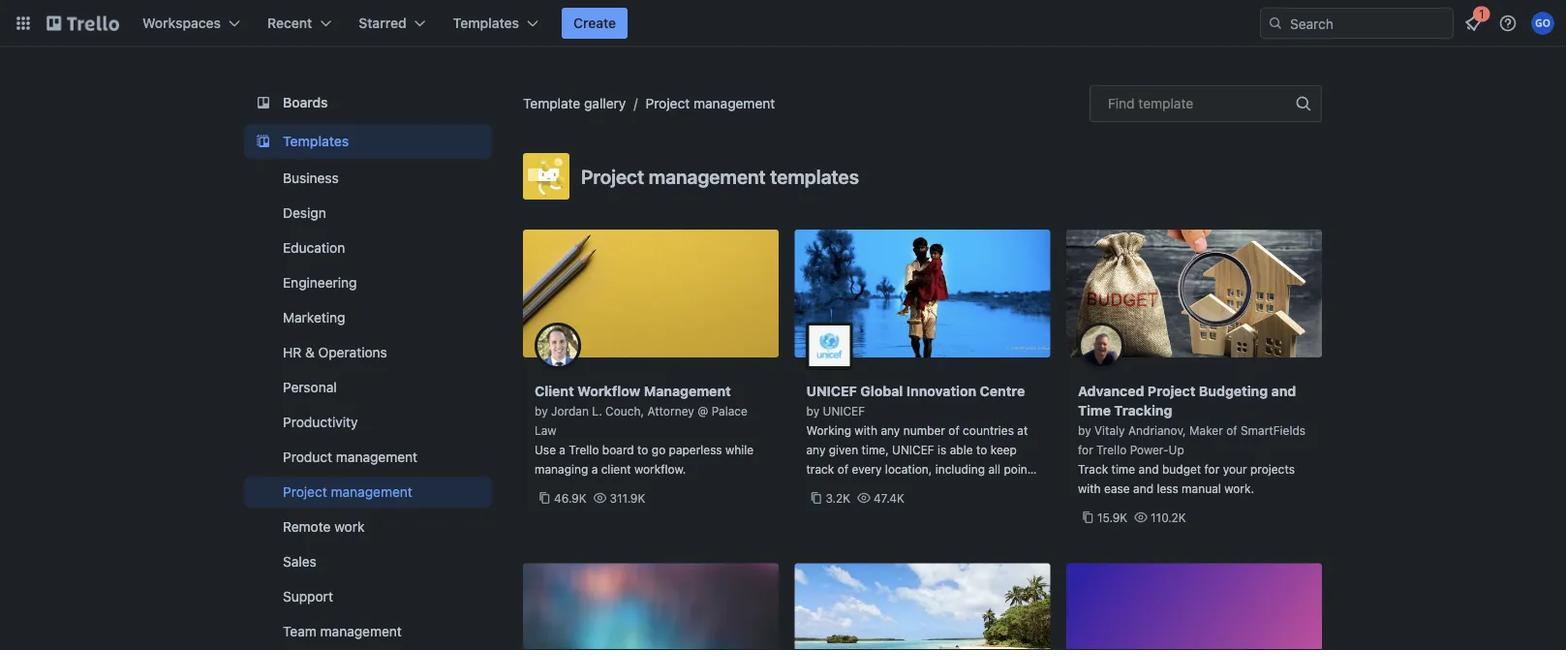 Task type: describe. For each thing, give the bounding box(es) containing it.
boards
[[283, 94, 328, 110]]

47.4k
[[874, 491, 905, 505]]

workspaces
[[142, 15, 221, 31]]

while
[[726, 443, 754, 456]]

open information menu image
[[1499, 14, 1518, 33]]

templates
[[771, 165, 859, 187]]

marketing link
[[244, 302, 492, 333]]

with inside unicef global innovation centre by unicef working with any number of countries at any given time, unicef is able to keep track of every location, including all points of contact and every important document, on dedicated trello boards.
[[855, 423, 878, 437]]

given
[[829, 443, 859, 456]]

personal link
[[244, 372, 492, 403]]

at
[[1018, 423, 1028, 437]]

0 vertical spatial a
[[559, 443, 566, 456]]

0 horizontal spatial for
[[1078, 443, 1094, 456]]

team
[[283, 624, 317, 640]]

with inside advanced project budgeting and time tracking by vitaly andrianov, maker of smartfields for trello power-up track time and budget for your projects with ease and less manual work.
[[1078, 482, 1101, 495]]

time,
[[862, 443, 889, 456]]

project inside advanced project budgeting and time tracking by vitaly andrianov, maker of smartfields for trello power-up track time and budget for your projects with ease and less manual work.
[[1148, 383, 1196, 399]]

0 vertical spatial project management link
[[646, 95, 775, 111]]

0 horizontal spatial project management
[[283, 484, 413, 500]]

back to home image
[[47, 8, 119, 39]]

1 notification image
[[1462, 12, 1485, 35]]

starred
[[359, 15, 407, 31]]

1 horizontal spatial a
[[592, 462, 598, 476]]

and left less
[[1134, 482, 1154, 495]]

110.2k
[[1151, 511, 1187, 524]]

up
[[1169, 443, 1185, 456]]

to inside unicef global innovation centre by unicef working with any number of countries at any given time, unicef is able to keep track of every location, including all points of contact and every important document, on dedicated trello boards.
[[977, 443, 988, 456]]

personal
[[283, 379, 337, 395]]

Search field
[[1284, 9, 1453, 38]]

1 horizontal spatial any
[[881, 423, 900, 437]]

0 horizontal spatial templates
[[283, 133, 349, 149]]

1 horizontal spatial every
[[890, 482, 920, 495]]

trello for jordan
[[569, 443, 599, 456]]

@
[[698, 404, 709, 418]]

working
[[807, 423, 852, 437]]

311.9k
[[610, 491, 646, 505]]

countries
[[963, 423, 1014, 437]]

document,
[[979, 482, 1038, 495]]

template gallery link
[[523, 95, 626, 111]]

your
[[1223, 462, 1248, 476]]

palace
[[712, 404, 748, 418]]

recent button
[[256, 8, 343, 39]]

1 horizontal spatial project management
[[646, 95, 775, 111]]

management for left project management link
[[331, 484, 413, 500]]

Find template field
[[1090, 85, 1323, 122]]

of up the "on"
[[807, 482, 818, 495]]

sales
[[283, 554, 317, 570]]

project right gallery
[[646, 95, 690, 111]]

sales link
[[244, 546, 492, 578]]

and inside unicef global innovation centre by unicef working with any number of countries at any given time, unicef is able to keep track of every location, including all points of contact and every important document, on dedicated trello boards.
[[866, 482, 886, 495]]

on
[[807, 501, 820, 515]]

jordan l. couch, attorney @ palace law image
[[535, 323, 581, 369]]

template gallery
[[523, 95, 626, 111]]

workflow
[[578, 383, 641, 399]]

ease
[[1105, 482, 1130, 495]]

gallery
[[584, 95, 626, 111]]

track
[[807, 462, 835, 476]]

business
[[283, 170, 339, 186]]

dedicated
[[824, 501, 878, 515]]

starred button
[[347, 8, 438, 39]]

and down power-
[[1139, 462, 1159, 476]]

hr & operations link
[[244, 337, 492, 368]]

templates link
[[244, 124, 492, 159]]

jordan
[[551, 404, 589, 418]]

1 vertical spatial unicef
[[823, 404, 865, 418]]

go
[[652, 443, 666, 456]]

find
[[1108, 95, 1135, 111]]

by inside unicef global innovation centre by unicef working with any number of countries at any given time, unicef is able to keep track of every location, including all points of contact and every important document, on dedicated trello boards.
[[807, 404, 820, 418]]

vitaly
[[1095, 423, 1126, 437]]

management for team management "link"
[[320, 624, 402, 640]]

product management
[[283, 449, 418, 465]]

workspaces button
[[131, 8, 252, 39]]

use
[[535, 443, 556, 456]]

to inside the client workflow management by jordan l. couch, attorney @ palace law use a trello board to go paperless while managing a client workflow.
[[638, 443, 649, 456]]

team management link
[[244, 616, 492, 647]]

track
[[1078, 462, 1109, 476]]

work.
[[1225, 482, 1255, 495]]

client
[[601, 462, 631, 476]]

primary element
[[0, 0, 1567, 47]]

is
[[938, 443, 947, 456]]

education
[[283, 240, 345, 256]]

paperless
[[669, 443, 722, 456]]

education link
[[244, 233, 492, 264]]

time
[[1078, 403, 1111, 419]]

l.
[[592, 404, 602, 418]]

0 horizontal spatial every
[[852, 462, 882, 476]]

maker
[[1190, 423, 1224, 437]]

hr & operations
[[283, 344, 387, 360]]

design link
[[244, 198, 492, 229]]

team management
[[283, 624, 402, 640]]

design
[[283, 205, 326, 221]]

less
[[1157, 482, 1179, 495]]

support
[[283, 589, 333, 605]]

remote work link
[[244, 512, 492, 543]]

support link
[[244, 581, 492, 612]]

trello for time
[[1097, 443, 1127, 456]]

able
[[950, 443, 973, 456]]

templates button
[[442, 8, 550, 39]]

by inside the client workflow management by jordan l. couch, attorney @ palace law use a trello board to go paperless while managing a client workflow.
[[535, 404, 548, 418]]

important
[[923, 482, 976, 495]]

hr
[[283, 344, 302, 360]]

operations
[[318, 344, 387, 360]]

unicef global innovation centre by unicef working with any number of countries at any given time, unicef is able to keep track of every location, including all points of contact and every important document, on dedicated trello boards.
[[807, 383, 1038, 515]]

project up remote
[[283, 484, 327, 500]]

of inside advanced project budgeting and time tracking by vitaly andrianov, maker of smartfields for trello power-up track time and budget for your projects with ease and less manual work.
[[1227, 423, 1238, 437]]

by inside advanced project budgeting and time tracking by vitaly andrianov, maker of smartfields for trello power-up track time and budget for your projects with ease and less manual work.
[[1078, 423, 1092, 437]]

unicef image
[[807, 323, 853, 369]]

global
[[861, 383, 903, 399]]

boards.
[[915, 501, 956, 515]]

workflow.
[[635, 462, 686, 476]]

boards link
[[244, 85, 492, 120]]

product
[[283, 449, 332, 465]]

tracking
[[1115, 403, 1173, 419]]



Task type: locate. For each thing, give the bounding box(es) containing it.
template
[[1139, 95, 1194, 111]]

0 vertical spatial with
[[855, 423, 878, 437]]

project
[[646, 95, 690, 111], [581, 165, 645, 187], [1148, 383, 1196, 399], [283, 484, 327, 500]]

power-
[[1130, 443, 1169, 456]]

for
[[1078, 443, 1094, 456], [1205, 462, 1220, 476]]

management
[[644, 383, 731, 399]]

of right maker
[[1227, 423, 1238, 437]]

1 horizontal spatial templates
[[453, 15, 519, 31]]

15.9k
[[1098, 511, 1128, 524]]

0 horizontal spatial trello
[[569, 443, 599, 456]]

1 vertical spatial a
[[592, 462, 598, 476]]

any
[[881, 423, 900, 437], [807, 443, 826, 456]]

project management
[[646, 95, 775, 111], [283, 484, 413, 500]]

budget
[[1163, 462, 1202, 476]]

search image
[[1268, 16, 1284, 31]]

and
[[1272, 383, 1297, 399], [1139, 462, 1159, 476], [866, 482, 886, 495], [1134, 482, 1154, 495]]

and up smartfields
[[1272, 383, 1297, 399]]

0 horizontal spatial any
[[807, 443, 826, 456]]

trello
[[569, 443, 599, 456], [1097, 443, 1127, 456], [881, 501, 912, 515]]

2 to from the left
[[977, 443, 988, 456]]

1 vertical spatial with
[[1078, 482, 1101, 495]]

law
[[535, 423, 557, 437]]

1 horizontal spatial project management link
[[646, 95, 775, 111]]

contact
[[821, 482, 863, 495]]

location,
[[885, 462, 932, 476]]

0 vertical spatial project management
[[646, 95, 775, 111]]

2 vertical spatial unicef
[[893, 443, 935, 456]]

1 vertical spatial project management link
[[244, 477, 492, 508]]

any up time, on the bottom right of page
[[881, 423, 900, 437]]

marketing
[[283, 310, 345, 326]]

managing
[[535, 462, 588, 476]]

trello inside advanced project budgeting and time tracking by vitaly andrianov, maker of smartfields for trello power-up track time and budget for your projects with ease and less manual work.
[[1097, 443, 1127, 456]]

points
[[1004, 462, 1038, 476]]

innovation
[[907, 383, 977, 399]]

1 horizontal spatial for
[[1205, 462, 1220, 476]]

&
[[305, 344, 315, 360]]

0 horizontal spatial project management link
[[244, 477, 492, 508]]

46.9k
[[554, 491, 587, 505]]

1 vertical spatial templates
[[283, 133, 349, 149]]

0 vertical spatial any
[[881, 423, 900, 437]]

remote work
[[283, 519, 365, 535]]

client workflow management by jordan l. couch, attorney @ palace law use a trello board to go paperless while managing a client workflow.
[[535, 383, 754, 476]]

trello left boards.
[[881, 501, 912, 515]]

business link
[[244, 163, 492, 194]]

0 horizontal spatial a
[[559, 443, 566, 456]]

by up working
[[807, 404, 820, 418]]

for up track
[[1078, 443, 1094, 456]]

2 horizontal spatial trello
[[1097, 443, 1127, 456]]

a
[[559, 443, 566, 456], [592, 462, 598, 476]]

0 vertical spatial for
[[1078, 443, 1094, 456]]

templates
[[453, 15, 519, 31], [283, 133, 349, 149]]

0 horizontal spatial with
[[855, 423, 878, 437]]

for up manual
[[1205, 462, 1220, 476]]

a left 'client'
[[592, 462, 598, 476]]

gary orlando (garyorlando) image
[[1532, 12, 1555, 35]]

templates up "business"
[[283, 133, 349, 149]]

engineering
[[283, 275, 357, 291]]

1 horizontal spatial to
[[977, 443, 988, 456]]

2 horizontal spatial by
[[1078, 423, 1092, 437]]

time
[[1112, 462, 1136, 476]]

productivity link
[[244, 407, 492, 438]]

project management link up project management templates
[[646, 95, 775, 111]]

3.2k
[[826, 491, 851, 505]]

advanced project budgeting and time tracking by vitaly andrianov, maker of smartfields for trello power-up track time and budget for your projects with ease and less manual work.
[[1078, 383, 1306, 495]]

centre
[[980, 383, 1026, 399]]

management
[[694, 95, 775, 111], [649, 165, 766, 187], [336, 449, 418, 465], [331, 484, 413, 500], [320, 624, 402, 640]]

board
[[603, 443, 634, 456]]

project up tracking
[[1148, 383, 1196, 399]]

find template
[[1108, 95, 1194, 111]]

every down location,
[[890, 482, 920, 495]]

template
[[523, 95, 581, 111]]

0 horizontal spatial to
[[638, 443, 649, 456]]

1 horizontal spatial with
[[1078, 482, 1101, 495]]

to right able
[[977, 443, 988, 456]]

of
[[949, 423, 960, 437], [1227, 423, 1238, 437], [838, 462, 849, 476], [807, 482, 818, 495]]

of down 'given'
[[838, 462, 849, 476]]

with down track
[[1078, 482, 1101, 495]]

templates right 'starred' dropdown button in the top of the page
[[453, 15, 519, 31]]

templates inside popup button
[[453, 15, 519, 31]]

couch,
[[606, 404, 644, 418]]

keep
[[991, 443, 1017, 456]]

board image
[[252, 91, 275, 114]]

by down 'time'
[[1078, 423, 1092, 437]]

with up time, on the bottom right of page
[[855, 423, 878, 437]]

projects
[[1251, 462, 1295, 476]]

including
[[936, 462, 985, 476]]

budgeting
[[1199, 383, 1269, 399]]

project management up project management templates
[[646, 95, 775, 111]]

1 horizontal spatial trello
[[881, 501, 912, 515]]

0 vertical spatial unicef
[[807, 383, 857, 399]]

management for 'product management' link
[[336, 449, 418, 465]]

project management link
[[646, 95, 775, 111], [244, 477, 492, 508]]

0 horizontal spatial by
[[535, 404, 548, 418]]

recent
[[267, 15, 312, 31]]

trello down vitaly
[[1097, 443, 1127, 456]]

and up dedicated
[[866, 482, 886, 495]]

with
[[855, 423, 878, 437], [1078, 482, 1101, 495]]

trello up the managing
[[569, 443, 599, 456]]

to left "go"
[[638, 443, 649, 456]]

project management link down 'product management' link
[[244, 477, 492, 508]]

1 vertical spatial project management
[[283, 484, 413, 500]]

manual
[[1182, 482, 1222, 495]]

1 vertical spatial for
[[1205, 462, 1220, 476]]

create
[[574, 15, 616, 31]]

project management up work at bottom left
[[283, 484, 413, 500]]

project right project management icon
[[581, 165, 645, 187]]

all
[[989, 462, 1001, 476]]

trello inside the client workflow management by jordan l. couch, attorney @ palace law use a trello board to go paperless while managing a client workflow.
[[569, 443, 599, 456]]

vitaly andrianov, maker of smartfields for trello power-up image
[[1078, 323, 1125, 369]]

0 vertical spatial every
[[852, 462, 882, 476]]

create button
[[562, 8, 628, 39]]

by up law
[[535, 404, 548, 418]]

project management icon image
[[523, 153, 570, 200]]

engineering link
[[244, 267, 492, 298]]

product management link
[[244, 442, 492, 473]]

1 vertical spatial any
[[807, 443, 826, 456]]

project management templates
[[581, 165, 859, 187]]

1 vertical spatial every
[[890, 482, 920, 495]]

unicef
[[807, 383, 857, 399], [823, 404, 865, 418], [893, 443, 935, 456]]

management inside "link"
[[320, 624, 402, 640]]

0 vertical spatial templates
[[453, 15, 519, 31]]

advanced
[[1078, 383, 1145, 399]]

remote
[[283, 519, 331, 535]]

every down time, on the bottom right of page
[[852, 462, 882, 476]]

template board image
[[252, 130, 275, 153]]

1 horizontal spatial by
[[807, 404, 820, 418]]

any up track
[[807, 443, 826, 456]]

1 to from the left
[[638, 443, 649, 456]]

attorney
[[648, 404, 695, 418]]

a right use
[[559, 443, 566, 456]]

smartfields
[[1241, 423, 1306, 437]]

of up able
[[949, 423, 960, 437]]

andrianov,
[[1129, 423, 1187, 437]]

trello inside unicef global innovation centre by unicef working with any number of countries at any given time, unicef is able to keep track of every location, including all points of contact and every important document, on dedicated trello boards.
[[881, 501, 912, 515]]



Task type: vqa. For each thing, say whether or not it's contained in the screenshot.
'ease'
yes



